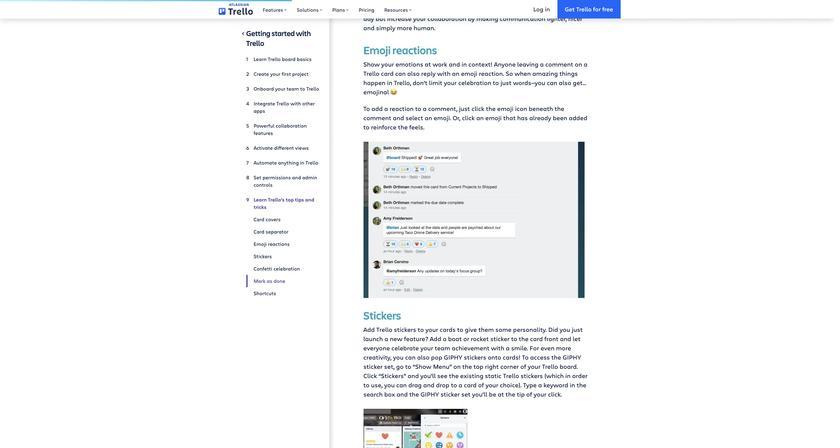 Task type: locate. For each thing, give the bounding box(es) containing it.
0 horizontal spatial reactions
[[268, 241, 290, 247]]

stickers up launch
[[363, 308, 401, 323]]

1 vertical spatial also
[[559, 79, 571, 87]]

to down "smile."
[[522, 353, 529, 362]]

stickers
[[254, 253, 272, 260], [363, 308, 401, 323]]

separator
[[266, 229, 288, 235]]

emoji down card separator
[[254, 241, 267, 247]]

sticker down 'some'
[[490, 335, 510, 343]]

2 learn from the top
[[254, 196, 267, 203]]

your down access
[[528, 363, 541, 371]]

emoji inside emoji reactions show your emotions at work and in context! anyone leaving a comment on a trello card can also reply with an emoji reaction. so when amazing things happen in trello, don't limit your celebration to just words—you can also get... emojinal 😂
[[363, 43, 391, 57]]

collaboration
[[276, 122, 307, 129]]

top up the existing
[[474, 363, 483, 371]]

2 card from the top
[[254, 229, 264, 235]]

with down work
[[437, 69, 451, 78]]

to up select
[[415, 105, 421, 113]]

covers
[[266, 216, 281, 223]]

card down tricks
[[254, 216, 264, 223]]

onboard your team to trello link
[[246, 83, 319, 95]]

emoji.
[[434, 114, 451, 122]]

card inside emoji reactions show your emotions at work and in context! anyone leaving a comment on a trello card can also reply with an emoji reaction. so when amazing things happen in trello, don't limit your celebration to just words—you can also get... emojinal 😂
[[381, 69, 394, 78]]

and down you'll
[[423, 381, 435, 389]]

emoji up that on the right of the page
[[497, 105, 514, 113]]

celebration down 'reaction.'
[[458, 79, 491, 87]]

create your first project link
[[246, 68, 319, 80]]

learn trello's top tips and tricks
[[254, 196, 314, 211]]

add down cards
[[430, 335, 441, 343]]

to inside to add a reaction to a comment, just click the emoji icon beneath the comment and select an emoji. or, click an emoji that has already been added to reinforce the feels.
[[363, 105, 370, 113]]

an right select
[[425, 114, 432, 122]]

an inside emoji reactions show your emotions at work and in context! anyone leaving a comment on a trello card can also reply with an emoji reaction. so when amazing things happen in trello, don't limit your celebration to just words—you can also get... emojinal 😂
[[452, 69, 460, 78]]

also inside 'stickers add trello stickers to your cards to give them some personality. did you just launch a new feature? add a boat or rocket sticker to the card front and let everyone celebrate your team achievement with a smile. for even more creativity, you can also pop giphy stickers onto cards! to access the giphy sticker set, go to "show menu" on the top right corner of your trello board. click "stickers" and you'll see the existing static trello stickers (which in order to use, you can drag and drop to a card of your choice). type a keyword in the search box and the giphy sticker set you'll be at the tip of your click.'
[[417, 353, 430, 362]]

0 horizontal spatial team
[[287, 85, 299, 92]]

1 vertical spatial stickers
[[363, 308, 401, 323]]

stickers for stickers add trello stickers to your cards to give them some personality. did you just launch a new feature? add a boat or rocket sticker to the card front and let everyone celebrate your team achievement with a smile. for even more creativity, you can also pop giphy stickers onto cards! to access the giphy sticker set, go to "show menu" on the top right corner of your trello board. click "stickers" and you'll see the existing static trello stickers (which in order to use, you can drag and drop to a card of your choice). type a keyword in the search box and the giphy sticker set you'll be at the tip of your click.
[[363, 308, 401, 323]]

1 vertical spatial top
[[474, 363, 483, 371]]

1 horizontal spatial stickers
[[363, 308, 401, 323]]

the up the existing
[[462, 363, 472, 371]]

work
[[433, 60, 447, 68]]

your left "first"
[[270, 71, 281, 77]]

1 horizontal spatial comment
[[545, 60, 573, 68]]

0 vertical spatial top
[[286, 196, 294, 203]]

a up select
[[423, 105, 427, 113]]

front
[[544, 335, 559, 343]]

stickers inside stickers link
[[254, 253, 272, 260]]

0 vertical spatial add
[[363, 326, 375, 334]]

stickers up the confetti
[[254, 253, 272, 260]]

or,
[[453, 114, 460, 122]]

solutions
[[297, 6, 319, 13]]

0 horizontal spatial to
[[363, 105, 370, 113]]

has
[[517, 114, 528, 122]]

features
[[263, 6, 283, 13]]

0 vertical spatial learn
[[254, 56, 267, 62]]

them
[[479, 326, 494, 334]]

1 learn from the top
[[254, 56, 267, 62]]

just up let
[[572, 326, 583, 334]]

1 horizontal spatial at
[[498, 390, 504, 399]]

0 vertical spatial reactions
[[393, 43, 437, 57]]

1 vertical spatial celebration
[[274, 266, 300, 272]]

1 horizontal spatial top
[[474, 363, 483, 371]]

drag
[[408, 381, 422, 389]]

0 vertical spatial emoji
[[461, 69, 477, 78]]

resources
[[384, 6, 408, 13]]

0 vertical spatial on
[[575, 60, 582, 68]]

top inside "learn trello's top tips and tricks"
[[286, 196, 294, 203]]

0 horizontal spatial at
[[425, 60, 431, 68]]

sticker up "click"
[[363, 363, 383, 371]]

apps
[[254, 108, 265, 114]]

plans button
[[327, 0, 354, 19]]

1 vertical spatial team
[[435, 344, 450, 352]]

confetti celebration link
[[246, 263, 319, 275]]

card down card covers
[[254, 229, 264, 235]]

with left other
[[290, 100, 301, 107]]

1 vertical spatial to
[[522, 353, 529, 362]]

0 vertical spatial emoji
[[363, 43, 391, 57]]

2 vertical spatial just
[[572, 326, 583, 334]]

some
[[496, 326, 512, 334]]

card down the existing
[[464, 381, 477, 389]]

use,
[[371, 381, 383, 389]]

with inside 'stickers add trello stickers to your cards to give them some personality. did you just launch a new feature? add a boat or rocket sticker to the card front and let everyone celebrate your team achievement with a smile. for even more creativity, you can also pop giphy stickers onto cards! to access the giphy sticker set, go to "show menu" on the top right corner of your trello board. click "stickers" and you'll see the existing static trello stickers (which in order to use, you can drag and drop to a card of your choice). type a keyword in the search box and the giphy sticker set you'll be at the tip of your click.'
[[491, 344, 504, 352]]

limit
[[429, 79, 442, 87]]

sticker down drop
[[441, 390, 460, 399]]

in right log
[[545, 5, 550, 13]]

integrate trello with other apps
[[254, 100, 315, 114]]

1 vertical spatial at
[[498, 390, 504, 399]]

learn for learn trello's top tips and tricks
[[254, 196, 267, 203]]

so
[[506, 69, 513, 78]]

sticker
[[490, 335, 510, 343], [363, 363, 383, 371], [441, 390, 460, 399]]

1 horizontal spatial celebration
[[458, 79, 491, 87]]

words—you
[[513, 79, 545, 87]]

2 horizontal spatial card
[[530, 335, 543, 343]]

just down so
[[501, 79, 512, 87]]

stickers add trello stickers to your cards to give them some personality. did you just launch a new feature? add a boat or rocket sticker to the card front and let everyone celebrate your team achievement with a smile. for even more creativity, you can also pop giphy stickers onto cards! to access the giphy sticker set, go to "show menu" on the top right corner of your trello board. click "stickers" and you'll see the existing static trello stickers (which in order to use, you can drag and drop to a card of your choice). type a keyword in the search box and the giphy sticker set you'll be at the tip of your click.
[[363, 308, 588, 399]]

trello left started
[[246, 38, 264, 48]]

did
[[548, 326, 558, 334]]

with inside getting started with trello
[[296, 28, 311, 38]]

1 vertical spatial emoji
[[254, 241, 267, 247]]

emoji down the "context!"
[[461, 69, 477, 78]]

trello down show
[[363, 69, 379, 78]]

can down 'amazing'
[[547, 79, 557, 87]]

and inside to add a reaction to a comment, just click the emoji icon beneath the comment and select an emoji. or, click an emoji that has already been added to reinforce the feels.
[[393, 114, 404, 122]]

activate
[[254, 145, 273, 151]]

1 vertical spatial just
[[459, 105, 470, 113]]

to right go
[[405, 363, 411, 371]]

tip
[[517, 390, 525, 399]]

amazing
[[532, 69, 558, 78]]

an right reply
[[452, 69, 460, 78]]

top left tips
[[286, 196, 294, 203]]

beneath
[[529, 105, 553, 113]]

and right work
[[449, 60, 460, 68]]

just up or,
[[459, 105, 470, 113]]

to inside emoji reactions show your emotions at work and in context! anyone leaving a comment on a trello card can also reply with an emoji reaction. so when amazing things happen in trello, don't limit your celebration to just words—you can also get... emojinal 😂
[[493, 79, 499, 87]]

2 vertical spatial stickers
[[521, 372, 543, 380]]

1 card from the top
[[254, 216, 264, 223]]

an right or,
[[476, 114, 484, 122]]

emoji up show
[[363, 43, 391, 57]]

to right drop
[[451, 381, 457, 389]]

at
[[425, 60, 431, 68], [498, 390, 504, 399]]

1 vertical spatial card
[[254, 229, 264, 235]]

with inside integrate trello with other apps
[[290, 100, 301, 107]]

1 vertical spatial stickers
[[464, 353, 486, 362]]

0 vertical spatial stickers
[[394, 326, 416, 334]]

1 horizontal spatial reactions
[[393, 43, 437, 57]]

card covers link
[[246, 213, 319, 226]]

corner
[[500, 363, 519, 371]]

reactions inside emoji reactions show your emotions at work and in context! anyone leaving a comment on a trello card can also reply with an emoji reaction. so when amazing things happen in trello, don't limit your celebration to just words—you can also get... emojinal 😂
[[393, 43, 437, 57]]

card
[[254, 216, 264, 223], [254, 229, 264, 235]]

learn up tricks
[[254, 196, 267, 203]]

0 horizontal spatial comment
[[363, 114, 391, 122]]

2 vertical spatial emoji
[[485, 114, 502, 122]]

a up 'amazing'
[[540, 60, 544, 68]]

just inside 'stickers add trello stickers to your cards to give them some personality. did you just launch a new feature? add a boat or rocket sticker to the card front and let everyone celebrate your team achievement with a smile. for even more creativity, you can also pop giphy stickers onto cards! to access the giphy sticker set, go to "show menu" on the top right corner of your trello board. click "stickers" and you'll see the existing static trello stickers (which in order to use, you can drag and drop to a card of your choice). type a keyword in the search box and the giphy sticker set you'll be at the tip of your click.'
[[572, 326, 583, 334]]

trello up the (which
[[542, 363, 558, 371]]

getting started with trello
[[246, 28, 311, 48]]

0 horizontal spatial card
[[381, 69, 394, 78]]

you up "box"
[[384, 381, 395, 389]]

also
[[407, 69, 420, 78], [559, 79, 571, 87], [417, 353, 430, 362]]

1 vertical spatial learn
[[254, 196, 267, 203]]

and up drag
[[408, 372, 419, 380]]

smile.
[[511, 344, 528, 352]]

1 horizontal spatial team
[[435, 344, 450, 352]]

1 vertical spatial reactions
[[268, 241, 290, 247]]

comment up things
[[545, 60, 573, 68]]

views
[[295, 145, 309, 151]]

you right did
[[560, 326, 570, 334]]

team up pop
[[435, 344, 450, 352]]

drop
[[436, 381, 449, 389]]

show
[[363, 60, 380, 68]]

your
[[381, 60, 394, 68], [270, 71, 281, 77], [444, 79, 457, 87], [275, 85, 285, 92], [425, 326, 438, 334], [420, 344, 433, 352], [528, 363, 541, 371], [486, 381, 498, 389], [534, 390, 547, 399]]

add
[[363, 326, 375, 334], [430, 335, 441, 343]]

2 vertical spatial also
[[417, 353, 430, 362]]

that
[[503, 114, 516, 122]]

2 horizontal spatial an
[[476, 114, 484, 122]]

and inside "learn trello's top tips and tricks"
[[305, 196, 314, 203]]

1 horizontal spatial emoji
[[363, 43, 391, 57]]

context!
[[469, 60, 493, 68]]

2 horizontal spatial just
[[572, 326, 583, 334]]

and right tips
[[305, 196, 314, 203]]

0 vertical spatial just
[[501, 79, 512, 87]]

launch
[[363, 335, 383, 343]]

with inside emoji reactions show your emotions at work and in context! anyone leaving a comment on a trello card can also reply with an emoji reaction. so when amazing things happen in trello, don't limit your celebration to just words—you can also get... emojinal 😂
[[437, 69, 451, 78]]

2 horizontal spatial giphy
[[563, 353, 581, 362]]

1 vertical spatial emoji
[[497, 105, 514, 113]]

1 horizontal spatial just
[[501, 79, 512, 87]]

reactions down separator
[[268, 241, 290, 247]]

emoji left that on the right of the page
[[485, 114, 502, 122]]

added
[[569, 114, 587, 122]]

trello
[[576, 5, 592, 13], [246, 38, 264, 48], [268, 56, 281, 62], [363, 69, 379, 78], [306, 85, 319, 92], [276, 100, 289, 107], [306, 159, 318, 166], [376, 326, 392, 334], [542, 363, 558, 371], [503, 372, 519, 380]]

to inside 'stickers add trello stickers to your cards to give them some personality. did you just launch a new feature? add a boat or rocket sticker to the card front and let everyone celebrate your team achievement with a smile. for even more creativity, you can also pop giphy stickers onto cards! to access the giphy sticker set, go to "show menu" on the top right corner of your trello board. click "stickers" and you'll see the existing static trello stickers (which in order to use, you can drag and drop to a card of your choice). type a keyword in the search box and the giphy sticker set you'll be at the tip of your click.'
[[522, 353, 529, 362]]

team
[[287, 85, 299, 92], [435, 344, 450, 352]]

in up '😂'
[[387, 79, 392, 87]]

0 horizontal spatial emoji
[[254, 241, 267, 247]]

0 horizontal spatial just
[[459, 105, 470, 113]]

0 vertical spatial card
[[254, 216, 264, 223]]

stickers up type
[[521, 372, 543, 380]]

card for card covers
[[254, 216, 264, 223]]

stickers inside 'stickers add trello stickers to your cards to give them some personality. did you just launch a new feature? add a boat or rocket sticker to the card front and let everyone celebrate your team achievement with a smile. for even more creativity, you can also pop giphy stickers onto cards! to access the giphy sticker set, go to "show menu" on the top right corner of your trello board. click "stickers" and you'll see the existing static trello stickers (which in order to use, you can drag and drop to a card of your choice). type a keyword in the search box and the giphy sticker set you'll be at the tip of your click.'
[[363, 308, 401, 323]]

on up things
[[575, 60, 582, 68]]

0 vertical spatial celebration
[[458, 79, 491, 87]]

1 vertical spatial on
[[453, 363, 461, 371]]

1 horizontal spatial to
[[522, 353, 529, 362]]

learn inside "learn trello's top tips and tricks"
[[254, 196, 267, 203]]

also down things
[[559, 79, 571, 87]]

of right corner
[[520, 363, 526, 371]]

trello up launch
[[376, 326, 392, 334]]

and down the reaction
[[393, 114, 404, 122]]

team down "first"
[[287, 85, 299, 92]]

automate anything in trello link
[[246, 157, 319, 169]]

1 horizontal spatial sticker
[[441, 390, 460, 399]]

0 horizontal spatial top
[[286, 196, 294, 203]]

2 horizontal spatial stickers
[[521, 372, 543, 380]]

onboard your team to trello
[[254, 85, 319, 92]]

0 vertical spatial to
[[363, 105, 370, 113]]

0 vertical spatial card
[[381, 69, 394, 78]]

select
[[406, 114, 423, 122]]

1 vertical spatial add
[[430, 335, 441, 343]]

0 vertical spatial comment
[[545, 60, 573, 68]]

of up you'll
[[478, 381, 484, 389]]

reactions up 'emotions' in the top of the page
[[393, 43, 437, 57]]

1 horizontal spatial an
[[452, 69, 460, 78]]

on inside 'stickers add trello stickers to your cards to give them some personality. did you just launch a new feature? add a boat or rocket sticker to the card front and let everyone celebrate your team achievement with a smile. for even more creativity, you can also pop giphy stickers onto cards! to access the giphy sticker set, go to "show menu" on the top right corner of your trello board. click "stickers" and you'll see the existing static trello stickers (which in order to use, you can drag and drop to a card of your choice). type a keyword in the search box and the giphy sticker set you'll be at the tip of your click.'
[[453, 363, 461, 371]]

of right tip
[[526, 390, 532, 399]]

a down cards
[[443, 335, 447, 343]]

to left "add"
[[363, 105, 370, 113]]

emojinal
[[363, 88, 389, 96]]

set permissions and admin controls
[[254, 174, 317, 188]]

1 horizontal spatial card
[[464, 381, 477, 389]]

on right menu"
[[453, 363, 461, 371]]

😂
[[391, 88, 397, 96]]

in down order
[[570, 381, 575, 389]]

card up for at the bottom of page
[[530, 335, 543, 343]]

1 vertical spatial comment
[[363, 114, 391, 122]]

reinforce
[[371, 123, 397, 131]]

1 vertical spatial sticker
[[363, 363, 383, 371]]

even
[[541, 344, 555, 352]]

at right 'be'
[[498, 390, 504, 399]]

log in
[[533, 5, 550, 13]]

1 horizontal spatial giphy
[[444, 353, 462, 362]]

also up "show
[[417, 353, 430, 362]]

create
[[254, 71, 269, 77]]

0 vertical spatial of
[[520, 363, 526, 371]]

1 vertical spatial click
[[462, 114, 475, 122]]

giphy down drop
[[421, 390, 439, 399]]

of
[[520, 363, 526, 371], [478, 381, 484, 389], [526, 390, 532, 399]]

0 vertical spatial stickers
[[254, 253, 272, 260]]

at inside 'stickers add trello stickers to your cards to give them some personality. did you just launch a new feature? add a boat or rocket sticker to the card front and let everyone celebrate your team achievement with a smile. for even more creativity, you can also pop giphy stickers onto cards! to access the giphy sticker set, go to "show menu" on the top right corner of your trello board. click "stickers" and you'll see the existing static trello stickers (which in order to use, you can drag and drop to a card of your choice). type a keyword in the search box and the giphy sticker set you'll be at the tip of your click.'
[[498, 390, 504, 399]]

a left new
[[385, 335, 388, 343]]

reaction.
[[479, 69, 504, 78]]

you up go
[[393, 353, 404, 362]]

in left the "context!"
[[462, 60, 467, 68]]

0 vertical spatial at
[[425, 60, 431, 68]]

0 horizontal spatial stickers
[[254, 253, 272, 260]]

rocket
[[471, 335, 489, 343]]

celebration down stickers link
[[274, 266, 300, 272]]

giphy up menu"
[[444, 353, 462, 362]]

set
[[461, 390, 471, 399]]

an image showing how to add stickers to a trello board image
[[363, 409, 468, 448]]

with right started
[[296, 28, 311, 38]]

0 horizontal spatial on
[[453, 363, 461, 371]]

1 horizontal spatial on
[[575, 60, 582, 68]]

stickers
[[394, 326, 416, 334], [464, 353, 486, 362], [521, 372, 543, 380]]

0 horizontal spatial celebration
[[274, 266, 300, 272]]

reactions
[[393, 43, 437, 57], [268, 241, 290, 247]]

0 vertical spatial sticker
[[490, 335, 510, 343]]

trello left board
[[268, 56, 281, 62]]

your up 'be'
[[486, 381, 498, 389]]

stickers up new
[[394, 326, 416, 334]]

1 horizontal spatial add
[[430, 335, 441, 343]]

order
[[572, 372, 588, 380]]

shortcuts
[[254, 290, 276, 297]]



Task type: vqa. For each thing, say whether or not it's contained in the screenshot.
To to the left
yes



Task type: describe. For each thing, give the bounding box(es) containing it.
when
[[515, 69, 531, 78]]

2 vertical spatial of
[[526, 390, 532, 399]]

or
[[463, 335, 469, 343]]

different
[[274, 145, 294, 151]]

a up 'cards!'
[[506, 344, 510, 352]]

achievement
[[452, 344, 490, 352]]

trello's
[[268, 196, 285, 203]]

atlassian trello image
[[218, 3, 253, 15]]

already
[[529, 114, 551, 122]]

pricing link
[[354, 0, 379, 19]]

1 horizontal spatial stickers
[[464, 353, 486, 362]]

can up the "trello,"
[[395, 69, 406, 78]]

get
[[565, 5, 575, 13]]

0 vertical spatial you
[[560, 326, 570, 334]]

your right limit
[[444, 79, 457, 87]]

a up "set"
[[459, 381, 462, 389]]

creativity,
[[363, 353, 392, 362]]

features button
[[258, 0, 292, 19]]

add
[[372, 105, 383, 113]]

leaving
[[517, 60, 539, 68]]

the down drag
[[409, 390, 419, 399]]

to up "smile."
[[511, 335, 517, 343]]

feels.
[[409, 123, 425, 131]]

everyone
[[363, 344, 390, 352]]

comment inside to add a reaction to a comment, just click the emoji icon beneath the comment and select an emoji. or, click an emoji that has already been added to reinforce the feels.
[[363, 114, 391, 122]]

box
[[384, 390, 395, 399]]

reactions for emoji reactions show your emotions at work and in context! anyone leaving a comment on a trello card can also reply with an emoji reaction. so when amazing things happen in trello, don't limit your celebration to just words—you can also get... emojinal 😂
[[393, 43, 437, 57]]

set permissions and admin controls link
[[246, 171, 319, 191]]

learn for learn trello board basics
[[254, 56, 267, 62]]

type
[[523, 381, 537, 389]]

and right "box"
[[397, 390, 408, 399]]

your up pop
[[420, 344, 433, 352]]

0 horizontal spatial giphy
[[421, 390, 439, 399]]

celebrate
[[391, 344, 419, 352]]

trello up choice).
[[503, 372, 519, 380]]

controls
[[254, 182, 273, 188]]

tricks
[[254, 204, 267, 211]]

to add a reaction to a comment, just click the emoji icon beneath the comment and select an emoji. or, click an emoji that has already been added to reinforce the feels.
[[363, 105, 587, 131]]

right
[[485, 363, 499, 371]]

automate
[[254, 159, 277, 166]]

to left reinforce
[[363, 123, 370, 131]]

activate different views link
[[246, 142, 319, 154]]

the right the see at bottom right
[[449, 372, 459, 380]]

to left give
[[457, 326, 463, 334]]

reactions for emoji reactions
[[268, 241, 290, 247]]

the left icon
[[486, 105, 496, 113]]

emoji reactions show your emotions at work and in context! anyone leaving a comment on a trello card can also reply with an emoji reaction. so when amazing things happen in trello, don't limit your celebration to just words—you can also get... emojinal 😂
[[363, 43, 588, 96]]

and up more
[[560, 335, 571, 343]]

see
[[437, 372, 448, 380]]

the up "smile."
[[519, 335, 529, 343]]

search
[[363, 390, 383, 399]]

cards
[[440, 326, 456, 334]]

other
[[302, 100, 315, 107]]

reaction
[[390, 105, 414, 113]]

a up get...
[[584, 60, 588, 68]]

1 vertical spatial of
[[478, 381, 484, 389]]

just inside to add a reaction to a comment, just click the emoji icon beneath the comment and select an emoji. or, click an emoji that has already been added to reinforce the feels.
[[459, 105, 470, 113]]

static
[[485, 372, 502, 380]]

icon
[[515, 105, 527, 113]]

0 vertical spatial team
[[287, 85, 299, 92]]

shortcuts link
[[246, 287, 319, 300]]

card for card separator
[[254, 229, 264, 235]]

comment inside emoji reactions show your emotions at work and in context! anyone leaving a comment on a trello card can also reply with an emoji reaction. so when amazing things happen in trello, don't limit your celebration to just words—you can also get... emojinal 😂
[[545, 60, 573, 68]]

the left feels.
[[398, 123, 408, 131]]

0 horizontal spatial stickers
[[394, 326, 416, 334]]

don't
[[413, 79, 428, 87]]

mark as done link
[[246, 275, 319, 287]]

2 vertical spatial sticker
[[441, 390, 460, 399]]

card separator link
[[246, 226, 319, 238]]

1 vertical spatial you
[[393, 353, 404, 362]]

2 horizontal spatial sticker
[[490, 335, 510, 343]]

0 horizontal spatial an
[[425, 114, 432, 122]]

trello up admin
[[306, 159, 318, 166]]

get trello for free link
[[557, 0, 621, 19]]

existing
[[460, 372, 484, 380]]

your right show
[[381, 60, 394, 68]]

on inside emoji reactions show your emotions at work and in context! anyone leaving a comment on a trello card can also reply with an emoji reaction. so when amazing things happen in trello, don't limit your celebration to just words—you can also get... emojinal 😂
[[575, 60, 582, 68]]

at inside emoji reactions show your emotions at work and in context! anyone leaving a comment on a trello card can also reply with an emoji reaction. so when amazing things happen in trello, don't limit your celebration to just words—you can also get... emojinal 😂
[[425, 60, 431, 68]]

basics
[[297, 56, 312, 62]]

comment,
[[428, 105, 457, 113]]

0 horizontal spatial add
[[363, 326, 375, 334]]

can down "stickers"
[[396, 381, 407, 389]]

to down "click"
[[363, 381, 370, 389]]

get trello for free
[[565, 5, 613, 13]]

2 vertical spatial card
[[464, 381, 477, 389]]

can down 'celebrate'
[[405, 353, 416, 362]]

the down order
[[577, 381, 586, 389]]

stickers link
[[246, 250, 319, 263]]

plans
[[332, 6, 345, 13]]

you'll
[[472, 390, 487, 399]]

your down type
[[534, 390, 547, 399]]

celebration inside emoji reactions show your emotions at work and in context! anyone leaving a comment on a trello card can also reply with an emoji reaction. so when amazing things happen in trello, don't limit your celebration to just words—you can also get... emojinal 😂
[[458, 79, 491, 87]]

2 vertical spatial you
[[384, 381, 395, 389]]

"show
[[413, 363, 432, 371]]

learn trello board basics link
[[246, 53, 319, 65]]

stickers for stickers
[[254, 253, 272, 260]]

access
[[530, 353, 550, 362]]

trello left for
[[576, 5, 592, 13]]

a right "add"
[[384, 105, 388, 113]]

0 vertical spatial also
[[407, 69, 420, 78]]

page progress progress bar
[[0, 0, 292, 1]]

free
[[602, 5, 613, 13]]

team inside 'stickers add trello stickers to your cards to give them some personality. did you just launch a new feature? add a boat or rocket sticker to the card front and let everyone celebrate your team achievement with a smile. for even more creativity, you can also pop giphy stickers onto cards! to access the giphy sticker set, go to "show menu" on the top right corner of your trello board. click "stickers" and you'll see the existing static trello stickers (which in order to use, you can drag and drop to a card of your choice). type a keyword in the search box and the giphy sticker set you'll be at the tip of your click.'
[[435, 344, 450, 352]]

onboard
[[254, 85, 274, 92]]

to down "project"
[[300, 85, 305, 92]]

trello inside getting started with trello
[[246, 38, 264, 48]]

learn trello board basics
[[254, 56, 312, 62]]

powerful collaboration features
[[254, 122, 307, 136]]

admin
[[302, 174, 317, 181]]

let
[[573, 335, 581, 343]]

the down choice).
[[506, 390, 515, 399]]

features
[[254, 130, 273, 136]]

emoji inside emoji reactions show your emotions at work and in context! anyone leaving a comment on a trello card can also reply with an emoji reaction. so when amazing things happen in trello, don't limit your celebration to just words—you can also get... emojinal 😂
[[461, 69, 477, 78]]

anything
[[278, 159, 299, 166]]

(which
[[545, 372, 564, 380]]

reply
[[421, 69, 436, 78]]

done
[[274, 278, 285, 284]]

trello inside integrate trello with other apps
[[276, 100, 289, 107]]

happen
[[363, 79, 386, 87]]

set,
[[384, 363, 395, 371]]

confetti celebration
[[254, 266, 300, 272]]

your down create your first project
[[275, 85, 285, 92]]

0 vertical spatial click
[[472, 105, 485, 113]]

learn trello's top tips and tricks link
[[246, 194, 319, 213]]

log in link
[[526, 0, 557, 19]]

pop
[[431, 353, 442, 362]]

resources button
[[379, 0, 417, 19]]

the up "been"
[[555, 105, 564, 113]]

in right anything on the top of the page
[[300, 159, 304, 166]]

trello up other
[[306, 85, 319, 92]]

keyword
[[544, 381, 568, 389]]

in down the board.
[[565, 372, 571, 380]]

top inside 'stickers add trello stickers to your cards to give them some personality. did you just launch a new feature? add a boat or rocket sticker to the card front and let everyone celebrate your team achievement with a smile. for even more creativity, you can also pop giphy stickers onto cards! to access the giphy sticker set, go to "show menu" on the top right corner of your trello board. click "stickers" and you'll see the existing static trello stickers (which in order to use, you can drag and drop to a card of your choice). type a keyword in the search box and the giphy sticker set you'll be at the tip of your click.'
[[474, 363, 483, 371]]

1 vertical spatial card
[[530, 335, 543, 343]]

and inside set permissions and admin controls
[[292, 174, 301, 181]]

a right type
[[538, 381, 542, 389]]

feature?
[[404, 335, 428, 343]]

solutions button
[[292, 0, 327, 19]]

0 horizontal spatial sticker
[[363, 363, 383, 371]]

be
[[489, 390, 496, 399]]

emoji for emoji reactions show your emotions at work and in context! anyone leaving a comment on a trello card can also reply with an emoji reaction. so when amazing things happen in trello, don't limit your celebration to just words—you can also get... emojinal 😂
[[363, 43, 391, 57]]

just inside emoji reactions show your emotions at work and in context! anyone leaving a comment on a trello card can also reply with an emoji reaction. so when amazing things happen in trello, don't limit your celebration to just words—you can also get... emojinal 😂
[[501, 79, 512, 87]]

project
[[292, 71, 309, 77]]

your left cards
[[425, 326, 438, 334]]

celebration inside "link"
[[274, 266, 300, 272]]

trello inside emoji reactions show your emotions at work and in context! anyone leaving a comment on a trello card can also reply with an emoji reaction. so when amazing things happen in trello, don't limit your celebration to just words—you can also get... emojinal 😂
[[363, 69, 379, 78]]

to up feature?
[[418, 326, 424, 334]]

card separator
[[254, 229, 288, 235]]

"stickers"
[[379, 372, 406, 380]]

emoji for emoji reactions
[[254, 241, 267, 247]]

and inside emoji reactions show your emotions at work and in context! anyone leaving a comment on a trello card can also reply with an emoji reaction. so when amazing things happen in trello, don't limit your celebration to just words—you can also get... emojinal 😂
[[449, 60, 460, 68]]

getting started with trello link
[[246, 28, 319, 51]]

click.
[[548, 390, 562, 399]]

new
[[390, 335, 403, 343]]

the down more
[[552, 353, 561, 362]]

automate anything in trello
[[254, 159, 318, 166]]

cards!
[[503, 353, 521, 362]]

an image showing emoji reactions to comments on a trello card image
[[363, 142, 585, 298]]

trello,
[[394, 79, 411, 87]]

go
[[396, 363, 404, 371]]

boat
[[448, 335, 462, 343]]



